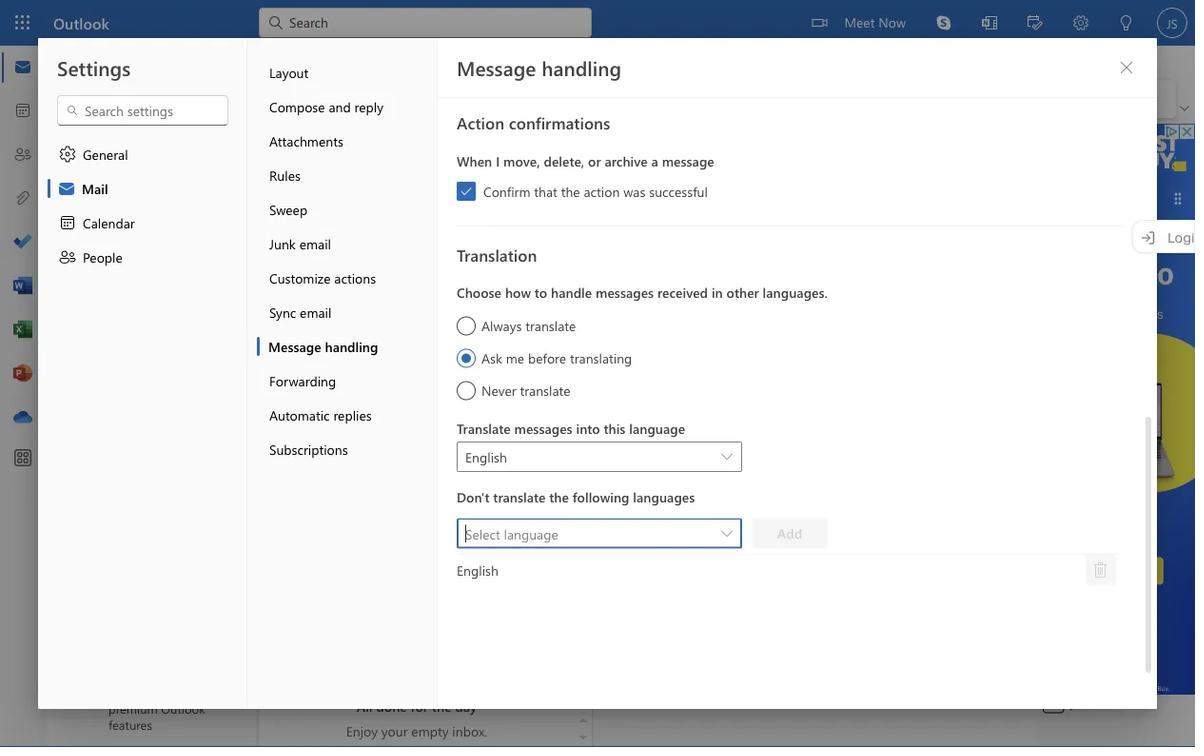 Task type: locate. For each thing, give the bounding box(es) containing it.
6
[[335, 309, 342, 326]]

2 reliable from the left
[[495, 198, 542, 215]]

people image
[[13, 146, 32, 165]]

1 horizontal spatial confirm
[[484, 182, 531, 200]]

2 vertical spatial to
[[363, 537, 375, 555]]

1 horizontal spatial message
[[662, 152, 715, 169]]

translate down before
[[520, 381, 571, 399]]

me
[[506, 349, 525, 367]]

action confirmations
[[457, 112, 611, 134]]

your inside you're going places. take outlook with you for free. scan the qr code with your phone camera to download outlook mobile
[[741, 497, 767, 515]]

 button down going
[[712, 518, 743, 549]]

Search settings search field
[[79, 101, 209, 120]]

2 vertical spatial your
[[382, 722, 408, 740]]

message up action
[[457, 54, 537, 81]]

 inside 'action confirmations' element
[[460, 185, 473, 198]]

0 vertical spatial a
[[652, 152, 659, 169]]

sync
[[269, 303, 296, 321]]

0 vertical spatial confirm
[[484, 182, 531, 200]]

the left following
[[550, 488, 569, 506]]

1 vertical spatial confirm
[[309, 385, 356, 402]]

2  button from the top
[[712, 518, 743, 549]]

send a message
[[309, 461, 403, 478]]

email inside button
[[300, 235, 331, 252]]

actions
[[335, 269, 376, 287]]

1 vertical spatial your
[[741, 497, 767, 515]]

favorites tree
[[69, 120, 222, 318]]

0 horizontal spatial a
[[342, 461, 348, 478]]

message inside tab panel
[[457, 54, 537, 81]]

translate
[[526, 317, 576, 334], [520, 381, 571, 399], [494, 488, 546, 506]]

home button
[[94, 46, 159, 75]]

outlook inside banner
[[53, 12, 109, 33]]

for inside all done for the day enjoy your empty inbox.
[[411, 697, 428, 715]]

choose inside option group
[[457, 284, 502, 301]]

 left -
[[460, 185, 473, 198]]

layout button
[[257, 55, 437, 90]]

mail image
[[13, 58, 32, 77]]

0 horizontal spatial messages
[[515, 419, 573, 437]]

1 vertical spatial a
[[342, 461, 348, 478]]

to right upgrade
[[363, 537, 375, 555]]

0 vertical spatial to
[[535, 284, 548, 301]]

0 horizontal spatial message handling
[[269, 338, 378, 355]]

sync email button
[[257, 295, 437, 329]]

 calendar
[[58, 213, 135, 232]]

email for junk email
[[300, 235, 331, 252]]

1 vertical spatial  button
[[712, 518, 743, 549]]

1 vertical spatial 
[[722, 528, 733, 539]]

word image
[[13, 277, 32, 296]]

forwarding
[[269, 372, 336, 389]]

message inside button
[[269, 338, 321, 355]]

ad inside the message list section
[[492, 181, 504, 194]]


[[722, 451, 733, 463], [722, 528, 733, 539]]

application containing settings
[[0, 0, 1196, 747]]

other
[[727, 284, 760, 301]]

the inside 'action confirmations' element
[[561, 182, 581, 200]]

the left qr
[[636, 497, 655, 515]]

0 vertical spatial 
[[722, 451, 733, 463]]

0 horizontal spatial ad
[[492, 181, 504, 194]]

for inside you're going places. take outlook with you for free. scan the qr code with your phone camera to download outlook mobile
[[924, 470, 941, 488]]

ad up energy efficient & reliable - reliable & expandable design
[[492, 181, 504, 194]]

empty
[[412, 722, 449, 740]]

translate messages into this language
[[457, 419, 686, 437]]

1 horizontal spatial handling
[[542, 54, 622, 81]]

1 vertical spatial choose
[[309, 347, 353, 364]]

your down places.
[[741, 497, 767, 515]]

a right "send"
[[342, 461, 348, 478]]

premium outlook features
[[109, 701, 205, 733]]

zone
[[389, 385, 417, 402]]

outlook right premium
[[161, 701, 205, 717]]

0 horizontal spatial handling
[[325, 338, 378, 355]]

 button right you're at the bottom of the page
[[712, 442, 743, 472]]

email inside 'button'
[[300, 303, 332, 321]]

1 horizontal spatial &
[[546, 198, 556, 215]]

confirm up "automatic replies"
[[309, 385, 356, 402]]

choose left how
[[457, 284, 502, 301]]

0 horizontal spatial for
[[411, 697, 428, 715]]

of
[[319, 309, 331, 326]]

archive
[[605, 152, 648, 169]]

never
[[482, 381, 517, 399]]

1 vertical spatial to
[[859, 497, 871, 515]]

automatic replies
[[269, 406, 372, 424]]

0 vertical spatial translate
[[526, 317, 576, 334]]

 down going
[[722, 528, 733, 539]]

inbox.
[[453, 722, 488, 740]]

to right camera
[[859, 497, 871, 515]]

1 horizontal spatial for
[[924, 470, 941, 488]]

when i move, delete, or archive a message
[[457, 152, 715, 169]]

1 vertical spatial message handling
[[269, 338, 378, 355]]

message down 0
[[269, 338, 321, 355]]

0 horizontal spatial 
[[278, 309, 297, 328]]

2 & from the left
[[546, 198, 556, 215]]

1 reliable from the left
[[435, 198, 482, 215]]

microsoft
[[379, 537, 435, 555]]

1 horizontal spatial message handling
[[457, 54, 622, 81]]

1 vertical spatial with
[[712, 497, 737, 515]]

compose and reply
[[269, 98, 384, 115]]

choose up forwarding
[[309, 347, 353, 364]]

started
[[295, 267, 338, 285]]

ad left set your advertising preferences image
[[1048, 699, 1060, 712]]

message down the contacts
[[352, 461, 403, 478]]


[[813, 15, 828, 30]]

0 vertical spatial  button
[[712, 442, 743, 472]]

the inside translation element
[[550, 488, 569, 506]]

0 vertical spatial email
[[300, 235, 331, 252]]

dialog
[[0, 0, 1196, 747]]

0 horizontal spatial &
[[421, 198, 431, 215]]

premium outlook features button
[[69, 657, 257, 747]]

1 vertical spatial email
[[300, 303, 332, 321]]

expandable
[[559, 198, 629, 215]]

1 vertical spatial message
[[269, 338, 321, 355]]

0 vertical spatial message
[[662, 152, 715, 169]]

1 horizontal spatial a
[[652, 152, 659, 169]]

translate right don't
[[494, 488, 546, 506]]

1 horizontal spatial message
[[457, 54, 537, 81]]

messages inside option group
[[596, 284, 654, 301]]

1 horizontal spatial ad
[[1048, 699, 1060, 712]]

0 horizontal spatial confirm
[[309, 385, 356, 402]]

rules
[[269, 166, 301, 184]]

messages down never translate
[[515, 419, 573, 437]]

message up 'successful'
[[662, 152, 715, 169]]

1 horizontal spatial messages
[[596, 284, 654, 301]]

1 vertical spatial translate
[[520, 381, 571, 399]]

confirm down i
[[484, 182, 531, 200]]

message handling up action confirmations
[[457, 54, 622, 81]]

email left 6 on the top left
[[300, 303, 332, 321]]

to inside the message list section
[[363, 537, 375, 555]]

1  from the top
[[722, 451, 733, 463]]

&
[[421, 198, 431, 215], [546, 198, 556, 215]]

ad
[[492, 181, 504, 194], [1048, 699, 1060, 712]]

 button
[[78, 128, 110, 163]]

 button
[[547, 137, 577, 164]]

features
[[109, 717, 152, 733]]

with left the you at bottom
[[868, 470, 894, 488]]

0 of 6 complete
[[309, 309, 400, 326]]

junk
[[269, 235, 296, 252]]

 button
[[712, 442, 743, 472], [712, 518, 743, 549]]

1 vertical spatial message
[[352, 461, 403, 478]]

your down done
[[382, 722, 408, 740]]

1 vertical spatial for
[[411, 697, 428, 715]]

 up going
[[722, 451, 733, 463]]

design
[[633, 198, 674, 215]]

1 vertical spatial messages
[[515, 419, 573, 437]]

tab list
[[94, 46, 274, 75]]

0 vertical spatial ad
[[492, 181, 504, 194]]

1 horizontal spatial choose
[[457, 284, 502, 301]]

with down going
[[712, 497, 737, 515]]

2 horizontal spatial to
[[859, 497, 871, 515]]

0 vertical spatial message
[[457, 54, 537, 81]]

choose inside the message list section
[[309, 347, 353, 364]]

confirm for 
[[484, 182, 531, 200]]

 inside the message list section
[[278, 309, 297, 328]]

0 horizontal spatial message
[[352, 461, 403, 478]]

done
[[376, 697, 407, 715]]

message handling down of
[[269, 338, 378, 355]]

calendar image
[[13, 102, 32, 121]]

 button for translate messages into this language text box
[[712, 442, 743, 472]]

dialog containing settings
[[0, 0, 1196, 747]]

document
[[0, 0, 1196, 747]]

email
[[300, 235, 331, 252], [300, 303, 332, 321]]

for up empty
[[411, 697, 428, 715]]

the left day
[[432, 697, 452, 715]]

0 vertical spatial choose
[[457, 284, 502, 301]]

0 horizontal spatial with
[[712, 497, 737, 515]]

for right the you at bottom
[[924, 470, 941, 488]]

a inside tab panel
[[652, 152, 659, 169]]

translate for don't
[[494, 488, 546, 506]]

0 vertical spatial messages
[[596, 284, 654, 301]]

your inside all done for the day enjoy your empty inbox.
[[382, 722, 408, 740]]

1  button from the top
[[712, 442, 743, 472]]

with
[[868, 470, 894, 488], [712, 497, 737, 515]]

choose how to handle messages received in other languages.
[[457, 284, 828, 301]]

settings tab list
[[38, 38, 248, 709]]

and
[[329, 98, 351, 115]]

message handling tab panel
[[438, 38, 1158, 747]]

1 horizontal spatial 
[[460, 185, 473, 198]]

confirm inside 'action confirmations' element
[[484, 182, 531, 200]]

1 vertical spatial 
[[278, 309, 297, 328]]

tags group
[[711, 80, 1017, 118]]

0 vertical spatial for
[[924, 470, 941, 488]]

efficient
[[369, 198, 418, 215]]

to
[[535, 284, 548, 301], [859, 497, 871, 515], [363, 537, 375, 555]]

0 vertical spatial 
[[460, 185, 473, 198]]

1 horizontal spatial reliable
[[495, 198, 542, 215]]

english
[[457, 561, 499, 579]]

l
[[297, 188, 304, 206]]

tab list containing home
[[94, 46, 274, 75]]

handle
[[551, 284, 592, 301]]

more apps image
[[13, 449, 32, 468]]

your left look
[[356, 347, 383, 364]]

& left "expandable"
[[546, 198, 556, 215]]

the inside all done for the day enjoy your empty inbox.
[[432, 697, 452, 715]]

1 vertical spatial ad
[[1048, 699, 1060, 712]]

reliable left -
[[435, 198, 482, 215]]

1 horizontal spatial to
[[535, 284, 548, 301]]

the right that
[[561, 182, 581, 200]]

to right how
[[535, 284, 548, 301]]


[[278, 423, 297, 442]]

reliable right -
[[495, 198, 542, 215]]

0 horizontal spatial reliable
[[435, 198, 482, 215]]

0 vertical spatial handling
[[542, 54, 622, 81]]

phone
[[771, 497, 809, 515]]

2 vertical spatial translate
[[494, 488, 546, 506]]

0 vertical spatial your
[[356, 347, 383, 364]]

translate up before
[[526, 317, 576, 334]]

handling inside message handling button
[[325, 338, 378, 355]]

outlook up 
[[53, 12, 109, 33]]

0 horizontal spatial message
[[269, 338, 321, 355]]

1 vertical spatial handling
[[325, 338, 378, 355]]

in
[[712, 284, 723, 301]]

1 & from the left
[[421, 198, 431, 215]]

Translate messages into this language text field
[[466, 442, 712, 472]]

application
[[0, 0, 1196, 747]]

2  from the top
[[722, 528, 733, 539]]

email up the started
[[300, 235, 331, 252]]

people
[[83, 248, 123, 266]]

 left 0
[[278, 309, 297, 328]]

handling down outlook banner
[[542, 54, 622, 81]]

message handling inside button
[[269, 338, 378, 355]]

1 horizontal spatial with
[[868, 470, 894, 488]]

upgrade to microsoft 365
[[309, 537, 460, 555]]

customize
[[269, 269, 331, 287]]

 button
[[1112, 52, 1143, 83]]

calendar
[[83, 214, 135, 231]]

a right archive
[[652, 152, 659, 169]]


[[58, 145, 77, 164]]

0 horizontal spatial to
[[363, 537, 375, 555]]

& right efficient at the top of page
[[421, 198, 431, 215]]

0 vertical spatial message handling
[[457, 54, 622, 81]]

translation
[[457, 244, 537, 266]]

messages right handle
[[596, 284, 654, 301]]

confirm inside the message list section
[[309, 385, 356, 402]]

choose
[[457, 284, 502, 301], [309, 347, 353, 364]]

files image
[[13, 189, 32, 209]]

handling down 0 of 6 complete
[[325, 338, 378, 355]]

left-rail-appbar navigation
[[4, 46, 42, 440]]

0 horizontal spatial choose
[[309, 347, 353, 364]]



Task type: vqa. For each thing, say whether or not it's contained in the screenshot.

yes



Task type: describe. For each thing, give the bounding box(es) containing it.
meet
[[845, 13, 875, 30]]

complete
[[346, 309, 400, 326]]

how
[[505, 284, 531, 301]]

going
[[701, 470, 737, 488]]

don't
[[457, 488, 490, 506]]

rules button
[[257, 158, 437, 192]]

 button
[[1086, 555, 1117, 585]]

settings heading
[[57, 54, 131, 81]]

help button
[[218, 46, 274, 75]]

to inside you're going places. take outlook with you for free. scan the qr code with your phone camera to download outlook mobile
[[859, 497, 871, 515]]


[[65, 53, 85, 73]]

layout
[[269, 63, 309, 81]]

subscriptions button
[[257, 432, 437, 467]]

upgrade
[[309, 537, 360, 555]]

that
[[534, 182, 558, 200]]


[[58, 248, 77, 267]]

or
[[589, 152, 601, 169]]

you're
[[661, 470, 698, 488]]


[[66, 104, 79, 117]]

 for don't translate the following languages text field in the bottom of the page
[[722, 528, 733, 539]]

i
[[496, 152, 500, 169]]

handling inside the message handling tab panel
[[542, 54, 622, 81]]

settings
[[57, 54, 131, 81]]

general
[[83, 145, 128, 163]]

action confirmations element
[[457, 147, 1122, 201]]

replies
[[334, 406, 372, 424]]

message handling heading
[[457, 54, 622, 81]]

all
[[357, 697, 373, 715]]

scan
[[604, 497, 632, 515]]

get started
[[270, 267, 338, 285]]

mail
[[82, 179, 108, 197]]


[[112, 251, 131, 270]]

action
[[457, 112, 505, 134]]

take
[[785, 470, 812, 488]]

 for translate messages into this language text box
[[722, 451, 733, 463]]

reply
[[355, 98, 384, 115]]

before
[[528, 349, 567, 367]]

choose how to handle messages received in other languages. option group
[[457, 279, 1122, 403]]

a inside section
[[342, 461, 348, 478]]

qr
[[658, 497, 676, 515]]

translate for never
[[520, 381, 571, 399]]

you
[[898, 470, 920, 488]]

premium
[[109, 701, 158, 717]]

translation element
[[457, 279, 1122, 716]]

don't translate the following languages
[[457, 488, 695, 506]]

 button for don't translate the following languages text field in the bottom of the page
[[712, 518, 743, 549]]

email for sync email
[[300, 303, 332, 321]]

-
[[486, 198, 491, 215]]

ask me before translating
[[482, 349, 633, 367]]

you're going places. take outlook with you for free. scan the qr code with your phone camera to download outlook mobile
[[604, 470, 1029, 515]]

to inside option group
[[535, 284, 548, 301]]

translating
[[570, 349, 633, 367]]

message inside section
[[352, 461, 403, 478]]

the inside you're going places. take outlook with you for free. scan the qr code with your phone camera to download outlook mobile
[[636, 497, 655, 515]]


[[1094, 562, 1109, 577]]

inbox
[[326, 136, 365, 157]]

 for 0 of 6 complete
[[278, 309, 297, 328]]

customize actions button
[[257, 261, 437, 295]]

lenovo image
[[285, 182, 316, 212]]

mobile
[[988, 497, 1029, 515]]

 for confirm that the action was successful
[[460, 185, 473, 198]]

always translate
[[482, 317, 576, 334]]

confirmations
[[509, 112, 611, 134]]

now
[[879, 13, 906, 30]]

automatic replies button
[[257, 398, 437, 432]]

time
[[359, 385, 385, 402]]

outlook inside the premium outlook features
[[161, 701, 205, 717]]

compose
[[269, 98, 325, 115]]

translate for always
[[526, 317, 576, 334]]

energy
[[324, 198, 365, 215]]

action
[[584, 182, 620, 200]]

choose for choose your look
[[309, 347, 353, 364]]

choose for choose how to handle messages received in other languages.
[[457, 284, 502, 301]]


[[278, 385, 297, 404]]

message handling inside tab panel
[[457, 54, 622, 81]]

move & delete group
[[58, 80, 647, 118]]


[[552, 142, 571, 161]]

365
[[439, 537, 460, 555]]

onedrive image
[[13, 408, 32, 428]]

outlook banner
[[0, 0, 1196, 46]]

document containing settings
[[0, 0, 1196, 747]]

sweep
[[269, 200, 308, 218]]

send
[[309, 461, 338, 478]]

set your advertising preferences image
[[1068, 698, 1083, 713]]

junk email button
[[257, 227, 437, 261]]

ask
[[482, 349, 503, 367]]

download
[[875, 497, 933, 515]]

move,
[[504, 152, 540, 169]]

Don't translate the following languages text field
[[466, 518, 712, 549]]

message list section
[[259, 122, 674, 747]]

to do image
[[13, 233, 32, 252]]

add
[[778, 525, 803, 542]]

free.
[[945, 470, 972, 488]]

outlook down free.
[[937, 497, 984, 515]]

help
[[232, 51, 259, 69]]

favorites tree item
[[69, 128, 222, 166]]

attachments
[[269, 132, 344, 149]]

following
[[573, 488, 630, 506]]

translate
[[457, 419, 511, 437]]

code
[[680, 497, 709, 515]]

look
[[386, 347, 412, 364]]

this
[[604, 419, 626, 437]]

when
[[457, 152, 493, 169]]

customize actions
[[269, 269, 376, 287]]

never translate
[[482, 381, 571, 399]]

all done for the day enjoy your empty inbox.
[[346, 697, 488, 740]]

message inside 'action confirmations' element
[[662, 152, 715, 169]]

import contacts
[[309, 423, 402, 440]]

automatic
[[269, 406, 330, 424]]

favorites
[[114, 135, 176, 155]]

day
[[455, 697, 477, 715]]

outlook up camera
[[815, 470, 864, 488]]

excel image
[[13, 321, 32, 340]]

always
[[482, 317, 522, 334]]

powerpoint image
[[13, 365, 32, 384]]

0 vertical spatial with
[[868, 470, 894, 488]]


[[112, 213, 131, 232]]

add button
[[752, 518, 828, 549]]

confirm for 
[[309, 385, 356, 402]]

confirm time zone
[[309, 385, 417, 402]]

contacts
[[352, 423, 402, 440]]



